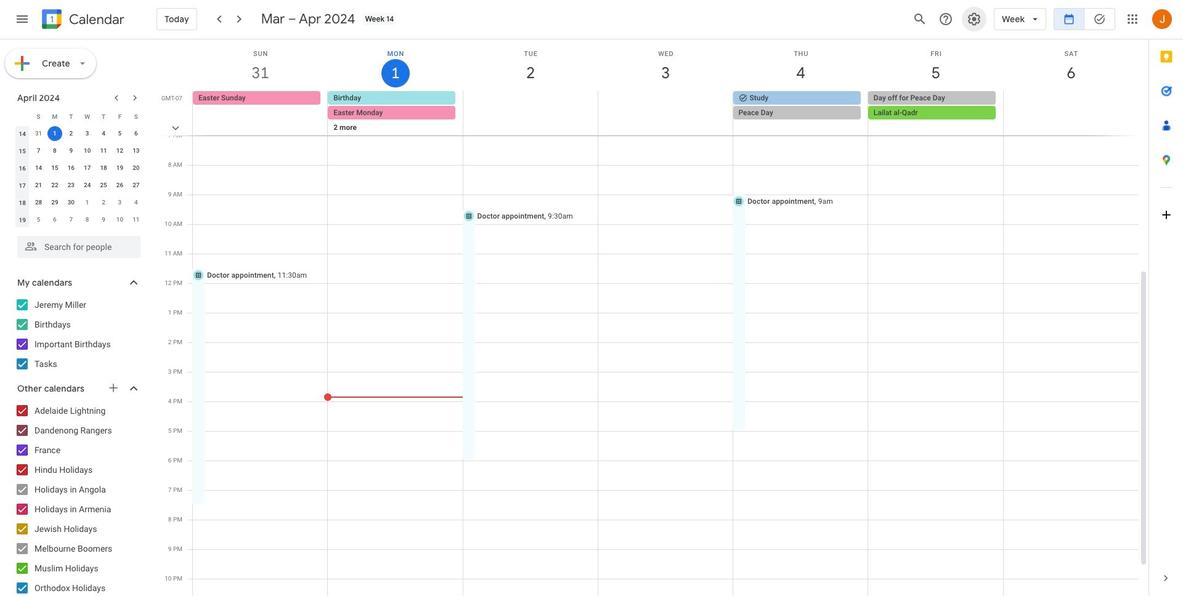Task type: locate. For each thing, give the bounding box(es) containing it.
row group
[[14, 125, 144, 229]]

3 element
[[80, 126, 95, 141]]

column header
[[14, 108, 30, 125]]

26 element
[[112, 178, 127, 193]]

14 element
[[31, 161, 46, 176]]

Search for people text field
[[25, 236, 133, 258]]

cell
[[328, 91, 463, 150], [463, 91, 598, 150], [598, 91, 733, 150], [733, 91, 868, 150], [868, 91, 1004, 150], [1003, 91, 1139, 150], [47, 125, 63, 142]]

21 element
[[31, 178, 46, 193]]

calendar element
[[39, 7, 124, 34]]

heading inside calendar element
[[67, 12, 124, 27]]

march 31 element
[[31, 126, 46, 141]]

10 element
[[80, 144, 95, 158]]

may 9 element
[[96, 213, 111, 227]]

grid
[[158, 39, 1149, 597]]

other calendars list
[[2, 401, 153, 597]]

30 element
[[64, 195, 78, 210]]

column header inside april 2024 grid
[[14, 108, 30, 125]]

None search field
[[0, 231, 153, 258]]

29 element
[[47, 195, 62, 210]]

row
[[187, 91, 1149, 150], [14, 108, 144, 125], [14, 125, 144, 142], [14, 142, 144, 160], [14, 160, 144, 177], [14, 177, 144, 194], [14, 194, 144, 211], [14, 211, 144, 229]]

27 element
[[129, 178, 144, 193]]

settings menu image
[[967, 12, 982, 27]]

may 10 element
[[112, 213, 127, 227]]

heading
[[67, 12, 124, 27]]

4 element
[[96, 126, 111, 141]]

16 element
[[64, 161, 78, 176]]

my calendars list
[[2, 295, 153, 374]]

may 2 element
[[96, 195, 111, 210]]

cell inside april 2024 grid
[[47, 125, 63, 142]]

may 4 element
[[129, 195, 144, 210]]

may 3 element
[[112, 195, 127, 210]]

april 2024 grid
[[12, 108, 144, 229]]

row group inside april 2024 grid
[[14, 125, 144, 229]]

6 element
[[129, 126, 144, 141]]

8 element
[[47, 144, 62, 158]]

5 element
[[112, 126, 127, 141]]

tab list
[[1150, 39, 1184, 562]]

may 5 element
[[31, 213, 46, 227]]



Task type: vqa. For each thing, say whether or not it's contained in the screenshot.
July 11 ELEMENT
no



Task type: describe. For each thing, give the bounding box(es) containing it.
18 element
[[96, 161, 111, 176]]

may 1 element
[[80, 195, 95, 210]]

28 element
[[31, 195, 46, 210]]

12 element
[[112, 144, 127, 158]]

17 element
[[80, 161, 95, 176]]

add other calendars image
[[107, 382, 120, 395]]

may 6 element
[[47, 213, 62, 227]]

25 element
[[96, 178, 111, 193]]

22 element
[[47, 178, 62, 193]]

15 element
[[47, 161, 62, 176]]

may 11 element
[[129, 213, 144, 227]]

1, today element
[[47, 126, 62, 141]]

19 element
[[112, 161, 127, 176]]

23 element
[[64, 178, 78, 193]]

20 element
[[129, 161, 144, 176]]

may 8 element
[[80, 213, 95, 227]]

main drawer image
[[15, 12, 30, 27]]

7 element
[[31, 144, 46, 158]]

2 element
[[64, 126, 78, 141]]

11 element
[[96, 144, 111, 158]]

24 element
[[80, 178, 95, 193]]

may 7 element
[[64, 213, 78, 227]]

9 element
[[64, 144, 78, 158]]

13 element
[[129, 144, 144, 158]]



